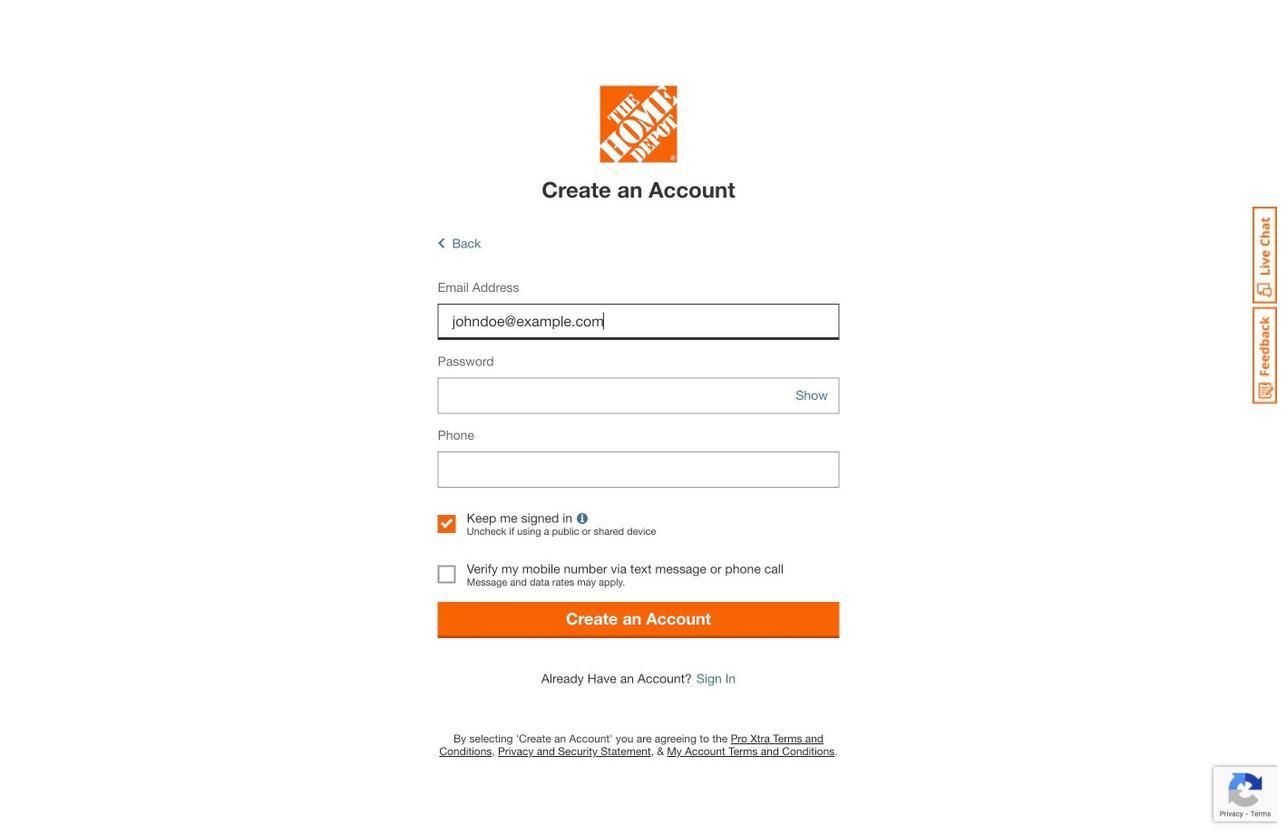 Task type: describe. For each thing, give the bounding box(es) containing it.
feedback link image
[[1253, 307, 1278, 405]]

thd logo image
[[600, 86, 677, 167]]

live chat image
[[1253, 207, 1278, 304]]



Task type: locate. For each thing, give the bounding box(es) containing it.
back arrow image
[[438, 236, 445, 251]]

None email field
[[438, 304, 840, 340]]

None password field
[[438, 378, 840, 414]]

None text field
[[438, 452, 840, 488]]



Task type: vqa. For each thing, say whether or not it's contained in the screenshot.
the All associated with Shop
no



